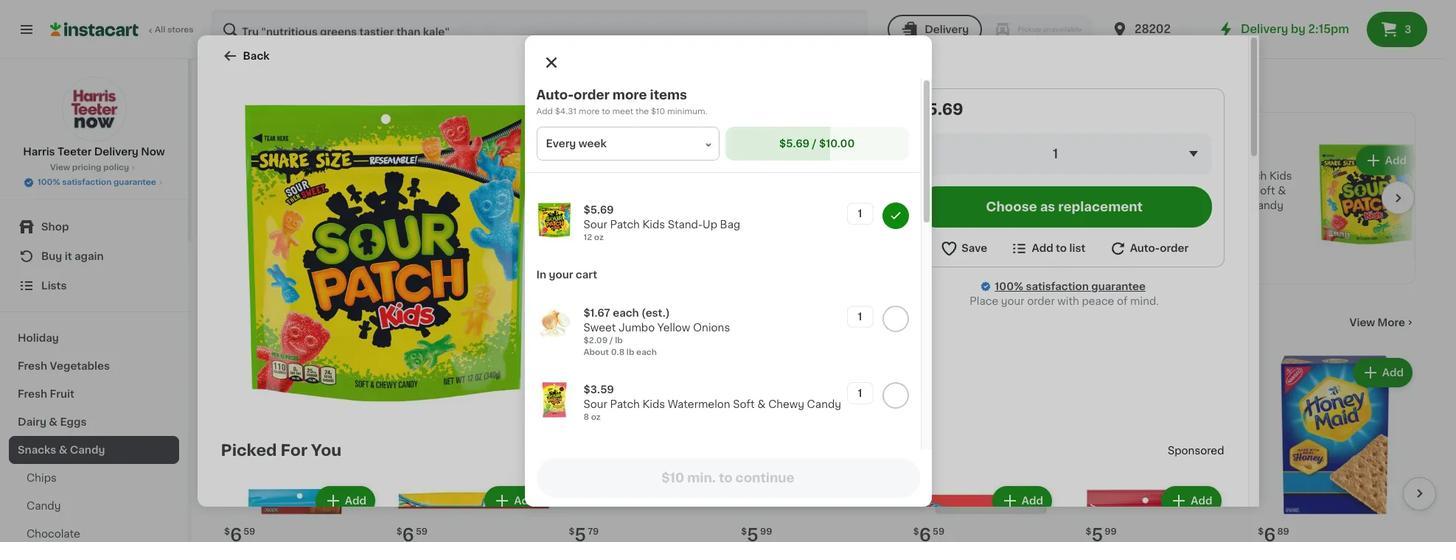 Task type: vqa. For each thing, say whether or not it's contained in the screenshot.
$ 2 79
no



Task type: locate. For each thing, give the bounding box(es) containing it.
more
[[613, 89, 647, 101], [579, 108, 600, 116]]

sour up 3.5
[[1211, 171, 1235, 181]]

1 horizontal spatial up
[[756, 101, 778, 117]]

1 horizontal spatial the
[[636, 108, 649, 116]]

view left more at the bottom right of page
[[1350, 318, 1375, 328]]

snacks & candy
[[221, 77, 406, 99], [18, 445, 105, 456]]

1 vertical spatial items
[[586, 450, 616, 460]]

• up all
[[598, 120, 603, 131]]

original up the choose
[[997, 186, 1037, 196]]

shop for shop all
[[567, 141, 595, 151]]

soft
[[848, 186, 870, 196], [1040, 186, 1062, 196], [1254, 186, 1275, 196], [733, 400, 755, 410]]

nsored
[[555, 214, 584, 222], [1188, 446, 1225, 456]]

sour down the $3.59 on the bottom left of the page
[[584, 400, 608, 410]]

sour down • low sodium at the left of page
[[584, 220, 608, 230]]

1 vertical spatial all
[[560, 243, 571, 251]]

auto- inside auto-order more items add $4.31 more to meet the $10 minimum.
[[536, 89, 574, 101]]

0 vertical spatial bag
[[782, 101, 814, 117]]

bag
[[782, 101, 814, 117], [720, 220, 740, 230]]

auto-
[[536, 89, 574, 101], [1130, 244, 1160, 254]]

0 vertical spatial spo
[[538, 214, 555, 222]]

shop up "buy" in the left of the page
[[41, 222, 69, 232]]

1 horizontal spatial 8
[[997, 215, 1004, 226]]

sour up the choose
[[997, 171, 1021, 181]]

1 vertical spatial lb
[[627, 349, 635, 357]]

your right in
[[549, 270, 573, 280]]

spo
[[538, 214, 555, 222], [1168, 446, 1188, 456]]

1 vertical spatial the
[[579, 181, 601, 192]]

8 inside $3.59 sour patch kids watermelon soft & chewy candy 8 oz
[[584, 414, 589, 422]]

auto-order more items dialog
[[525, 35, 932, 543]]

oz
[[580, 120, 593, 131], [1007, 215, 1019, 226], [1230, 215, 1242, 226], [594, 234, 604, 242], [591, 414, 601, 422]]

$5.69 inside $5.69 sour patch kids stand-up bag 12 oz
[[584, 205, 614, 215]]

1 vertical spatial •
[[567, 200, 571, 210]]

1 for sweet jumbo yellow onions
[[858, 312, 862, 322]]

0 vertical spatial 8
[[997, 215, 1004, 226]]

1 horizontal spatial lb
[[627, 349, 635, 357]]

0 horizontal spatial view
[[50, 164, 70, 172]]

original up 3.5
[[1211, 186, 1251, 196]]

with for peace
[[1058, 296, 1080, 307]]

bag up 'details' button
[[720, 220, 740, 230]]

remove sour patch kids watermelon soft & chewy candy image
[[692, 152, 709, 170]]

pricing
[[72, 164, 101, 172]]

the left $10
[[636, 108, 649, 116]]

view pricing policy link
[[50, 162, 138, 174]]

sour inside sour patch kids original soft & chewy candy 8 oz
[[997, 171, 1021, 181]]

1 vertical spatial fresh
[[18, 389, 47, 400]]

add $4.31 more to meet the $10 minimum. status
[[536, 106, 909, 118]]

1 horizontal spatial spo
[[1168, 446, 1188, 456]]

item carousel region
[[221, 349, 1437, 543]]

auto- inside auto-order button
[[1130, 244, 1160, 254]]

1 button
[[847, 203, 873, 225], [847, 306, 873, 328], [847, 383, 873, 405]]

100% satisfaction guarantee down view pricing policy link
[[38, 178, 156, 187]]

lists link
[[9, 271, 179, 301]]

99
[[760, 528, 772, 537], [1105, 528, 1117, 537]]

fresh up dairy
[[18, 389, 47, 400]]

0 vertical spatial shop
[[567, 141, 595, 151]]

1 horizontal spatial satisfaction
[[1026, 282, 1089, 292]]

0 horizontal spatial more
[[579, 108, 600, 116]]

•
[[598, 120, 603, 131], [567, 200, 571, 210]]

jumbo
[[619, 323, 655, 333]]

each
[[613, 308, 639, 319], [636, 349, 657, 357]]

1 horizontal spatial items
[[650, 89, 687, 101]]

0 vertical spatial watermelon
[[783, 186, 846, 196]]

sour
[[567, 101, 605, 117], [783, 171, 807, 181], [997, 171, 1021, 181], [1211, 171, 1235, 181], [584, 220, 608, 230], [584, 400, 608, 410]]

0 vertical spatial satisfaction
[[62, 178, 112, 187]]

0 vertical spatial all
[[155, 26, 165, 34]]

100% inside button
[[38, 178, 60, 187]]

original inside sour patch kids original soft & chewy candy 8 oz
[[997, 186, 1037, 196]]

view down sour patch kids stand-up bag image
[[538, 243, 558, 251]]

dairy & eggs link
[[9, 409, 179, 437]]

0 vertical spatial more
[[613, 89, 647, 101]]

your right place on the right
[[1001, 296, 1025, 307]]

$10.00
[[819, 139, 855, 149]]

now inside harris teeter delivery now link
[[141, 147, 165, 157]]

1 horizontal spatial your
[[1001, 296, 1025, 307]]

&
[[309, 77, 327, 99], [873, 186, 881, 196], [1064, 186, 1073, 196], [1278, 186, 1286, 196], [758, 400, 766, 410], [49, 417, 58, 428], [59, 445, 67, 456]]

more up meet
[[613, 89, 647, 101]]

delivery button
[[888, 15, 982, 44]]

watermelon inside $3.59 sour patch kids watermelon soft & chewy candy 8 oz
[[668, 400, 731, 410]]

1 horizontal spatial now
[[288, 315, 325, 330]]

/ up the 0.8
[[610, 337, 613, 345]]

1 vertical spatial nsored
[[1188, 446, 1225, 456]]

0 horizontal spatial 100% satisfaction guarantee
[[38, 178, 156, 187]]

items
[[650, 89, 687, 101], [586, 450, 616, 460]]

1 horizontal spatial to
[[1056, 244, 1067, 254]]

0 horizontal spatial $5.69
[[584, 205, 614, 215]]

kids
[[660, 101, 697, 117], [842, 171, 865, 181], [1056, 171, 1079, 181], [1270, 171, 1292, 181], [643, 220, 665, 230], [643, 400, 665, 410]]

1 vertical spatial order
[[1160, 244, 1189, 254]]

snacks & candy down back
[[221, 77, 406, 99]]

59 inside the $ 3 59
[[805, 150, 817, 158]]

to left meet
[[602, 108, 610, 116]]

$5.69 for $5.69
[[917, 102, 964, 117]]

stand- up 'details' button
[[668, 220, 703, 230]]

up inside $5.69 sour patch kids stand-up bag 12 oz
[[703, 220, 718, 230]]

lb right the 0.8
[[627, 349, 635, 357]]

with for spk
[[538, 197, 567, 209]]

oz up details
[[594, 234, 604, 242]]

1 horizontal spatial 12
[[584, 234, 592, 242]]

to inside auto-order more items add $4.31 more to meet the $10 minimum.
[[602, 108, 610, 116]]

sweet jumbo yellow onions image
[[536, 306, 572, 341]]

all left stores
[[155, 26, 165, 34]]

view
[[50, 164, 70, 172], [538, 243, 558, 251], [1350, 318, 1375, 328]]

snacks down back
[[221, 77, 304, 99]]

discover items
[[536, 450, 616, 460]]

kids inside sour patch kids watermelon soft & chewy candy
[[842, 171, 865, 181]]

0 vertical spatial snacks & candy
[[221, 77, 406, 99]]

100% up place on the right
[[995, 282, 1024, 292]]

guarantee down policy
[[114, 178, 156, 187]]

delivery for delivery
[[925, 24, 969, 35]]

oz down the $3.59 on the bottom left of the page
[[591, 414, 601, 422]]

chewy inside $3.59 sour patch kids watermelon soft & chewy candy 8 oz
[[768, 400, 805, 410]]

add button
[[1144, 147, 1201, 174], [1357, 147, 1414, 174], [320, 360, 377, 386], [493, 360, 550, 386], [1354, 360, 1411, 386], [317, 488, 374, 515], [486, 488, 543, 515], [655, 488, 712, 515], [825, 488, 882, 515], [994, 488, 1051, 515], [1163, 488, 1220, 515]]

$5.69 for $5.69 sour patch kids stand-up bag 12 oz
[[584, 205, 614, 215]]

1 vertical spatial auto-
[[1130, 244, 1160, 254]]

shop all
[[567, 141, 612, 151]]

delivery inside button
[[925, 24, 969, 35]]

oz down the choose
[[1007, 215, 1019, 226]]

12 up details
[[584, 234, 592, 242]]

unselect item image
[[889, 209, 902, 223]]

2 vertical spatial $5.69
[[584, 205, 614, 215]]

candy inside sour patch kids original soft & chewy candy 8 oz
[[1036, 200, 1070, 211]]

now up 100% satisfaction guarantee button
[[141, 147, 165, 157]]

sour left meet
[[567, 101, 605, 117]]

place
[[970, 296, 999, 307]]

list
[[1070, 244, 1086, 254]]

auto-order
[[1130, 244, 1189, 254]]

1 vertical spatial up
[[703, 220, 718, 230]]

1 vertical spatial your
[[1001, 296, 1025, 307]]

harris teeter delivery now link
[[23, 77, 165, 159]]

0 horizontal spatial to
[[602, 108, 610, 116]]

ingredients button
[[567, 279, 887, 294]]

1 vertical spatial 3
[[792, 149, 804, 166]]

0 horizontal spatial 100%
[[38, 178, 60, 187]]

0 vertical spatial 3
[[1405, 24, 1412, 35]]

view inside "link"
[[1350, 318, 1375, 328]]

1
[[1220, 149, 1227, 166], [721, 156, 726, 166], [858, 209, 862, 219], [858, 312, 862, 322], [858, 389, 862, 399]]

3.5
[[1211, 215, 1228, 226]]

with down enjoy
[[538, 197, 567, 209]]

3 1 button from the top
[[847, 383, 873, 405]]

chewy
[[783, 200, 819, 211], [997, 200, 1033, 211], [1211, 200, 1247, 211], [768, 400, 805, 410]]

0 vertical spatial your
[[549, 270, 573, 280]]

fresh vegetables
[[18, 361, 110, 372]]

auto- for auto-order
[[1130, 244, 1160, 254]]

save
[[962, 244, 988, 254]]

satisfaction inside button
[[62, 178, 112, 187]]

oz right 3.5
[[1230, 215, 1242, 226]]

the up "spk"
[[579, 181, 601, 192]]

with
[[538, 197, 567, 209], [1058, 296, 1080, 307]]

stand- inside $5.69 sour patch kids stand-up bag 12 oz
[[668, 220, 703, 230]]

delivery for delivery by 2:15pm
[[1241, 24, 1289, 35]]

sour patch kids original soft & chewy candy 8 oz
[[997, 171, 1079, 226]]

0 horizontal spatial spo
[[538, 214, 555, 222]]

0 vertical spatial to
[[602, 108, 610, 116]]

product group
[[221, 355, 382, 543], [394, 355, 554, 543], [738, 355, 899, 543], [1255, 355, 1416, 543], [221, 484, 378, 543], [390, 484, 548, 543], [559, 484, 717, 543], [729, 484, 886, 543], [898, 484, 1055, 543], [1067, 484, 1225, 543]]

0 horizontal spatial guarantee
[[114, 178, 156, 187]]

0 horizontal spatial satisfaction
[[62, 178, 112, 187]]

0 vertical spatial auto-
[[536, 89, 574, 101]]

nsored inside enjoy the holidays with spk spo nsored
[[555, 214, 584, 222]]

$3.59 sour patch kids watermelon soft & chewy candy 8 oz
[[584, 385, 841, 422]]

None search field
[[211, 9, 869, 50]]

cart
[[576, 270, 597, 280]]

patch inside $3.59 sour patch kids watermelon soft & chewy candy 8 oz
[[610, 400, 640, 410]]

fresh down holiday
[[18, 361, 47, 372]]

1 vertical spatial each
[[636, 349, 657, 357]]

your for cart
[[549, 270, 573, 280]]

28202 button
[[1111, 9, 1200, 50]]

auto- up the mind.
[[1130, 244, 1160, 254]]

1 horizontal spatial watermelon
[[783, 186, 846, 196]]

1 vertical spatial bag
[[720, 220, 740, 230]]

soft inside "$ 1 sour patch kids original soft & chewy candy 3.5 oz"
[[1254, 186, 1275, 196]]

0 horizontal spatial bag
[[720, 220, 740, 230]]

0 horizontal spatial your
[[549, 270, 573, 280]]

$5.69 sour patch kids stand-up bag 12 oz
[[584, 205, 740, 242]]

to
[[602, 108, 610, 116], [1056, 244, 1067, 254]]

sour patch kids stand-up bag 12 oz • $0.47/oz
[[567, 101, 814, 131]]

bag up the $5.69 / $10.00
[[782, 101, 814, 117]]

2 vertical spatial view
[[1350, 318, 1375, 328]]

0 horizontal spatial 3
[[792, 149, 804, 166]]

/ left $10.00
[[812, 139, 817, 149]]

order inside auto-order more items add $4.31 more to meet the $10 minimum.
[[574, 89, 610, 101]]

the
[[636, 108, 649, 116], [579, 181, 601, 192]]

original
[[997, 186, 1037, 196], [1211, 186, 1251, 196]]

shop left all
[[567, 141, 595, 151]]

2 horizontal spatial view
[[1350, 318, 1375, 328]]

satisfaction
[[62, 178, 112, 187], [1026, 282, 1089, 292]]

fresh for fresh fruit
[[18, 389, 47, 400]]

yellow
[[658, 323, 691, 333]]

items up $10
[[650, 89, 687, 101]]

1 horizontal spatial view
[[538, 243, 558, 251]]

1 1 button from the top
[[847, 203, 873, 225]]

0 horizontal spatial with
[[538, 197, 567, 209]]

buy
[[41, 251, 62, 262]]

with down 100% satisfaction guarantee link
[[1058, 296, 1080, 307]]

kids inside $5.69 sour patch kids stand-up bag 12 oz
[[643, 220, 665, 230]]

with inside enjoy the holidays with spk spo nsored
[[538, 197, 567, 209]]

up up 'details' button
[[703, 220, 718, 230]]

1 vertical spatial 8
[[584, 414, 589, 422]]

teeter
[[58, 147, 92, 157]]

more right "$4.31"
[[579, 108, 600, 116]]

$ 3 59
[[786, 149, 817, 166]]

to left list
[[1056, 244, 1067, 254]]

order inside auto-order button
[[1160, 244, 1189, 254]]

watermelon inside sour patch kids watermelon soft & chewy candy
[[783, 186, 846, 196]]

1 original from the left
[[997, 186, 1037, 196]]

shop for shop
[[41, 222, 69, 232]]

8 down the $3.59 on the bottom left of the page
[[584, 414, 589, 422]]

candy inside sour patch kids watermelon soft & chewy candy
[[822, 200, 856, 211]]

add inside 'link'
[[1385, 156, 1407, 166]]

8 down the choose
[[997, 215, 1004, 226]]

service type group
[[888, 15, 1094, 44]]

fresh inside fresh vegetables link
[[18, 361, 47, 372]]

0 vertical spatial order
[[574, 89, 610, 101]]

lb up the 0.8
[[615, 337, 623, 345]]

fresh inside fresh fruit link
[[18, 389, 47, 400]]

1 horizontal spatial with
[[1058, 296, 1080, 307]]

12 down "$4.31"
[[567, 120, 578, 131]]

1 horizontal spatial 3
[[1405, 24, 1412, 35]]

$3.59
[[584, 385, 614, 395]]

& inside $3.59 sour patch kids watermelon soft & chewy candy 8 oz
[[758, 400, 766, 410]]

holiday
[[18, 333, 59, 344]]

0 vertical spatial nsored
[[555, 214, 584, 222]]

0 horizontal spatial now
[[141, 147, 165, 157]]

0 horizontal spatial order
[[574, 89, 610, 101]]

1 99 from the left
[[760, 528, 772, 537]]

2 horizontal spatial $5.69
[[917, 102, 964, 117]]

1 horizontal spatial more
[[613, 89, 647, 101]]

up up increment quantity of sour patch kids watermelon soft & chewy candy icon at the top right of the page
[[756, 101, 778, 117]]

1 horizontal spatial $5.69
[[779, 139, 810, 149]]

your inside auto-order more items dialog
[[549, 270, 573, 280]]

• inside sour patch kids stand-up bag 12 oz • $0.47/oz
[[598, 120, 603, 131]]

auto- up "$4.31"
[[536, 89, 574, 101]]

oz inside sour patch kids stand-up bag 12 oz • $0.47/oz
[[580, 120, 593, 131]]

1 vertical spatial shop
[[41, 222, 69, 232]]

now inside on sale now link
[[288, 315, 325, 330]]

add link
[[1316, 143, 1456, 246]]

1 horizontal spatial bag
[[782, 101, 814, 117]]

0 horizontal spatial 99
[[760, 528, 772, 537]]

now right the sale
[[288, 315, 325, 330]]

0 horizontal spatial 12
[[567, 120, 578, 131]]

patch
[[609, 101, 657, 117], [810, 171, 839, 181], [1023, 171, 1053, 181], [1237, 171, 1267, 181], [610, 220, 640, 230], [610, 400, 640, 410]]

satisfaction down pricing
[[62, 178, 112, 187]]

spo inside enjoy the holidays with spk spo nsored
[[538, 214, 555, 222]]

100% down "harris" at the top left
[[38, 178, 60, 187]]

add inside button
[[1032, 244, 1054, 254]]

kids inside "$ 1 sour patch kids original soft & chewy candy 3.5 oz"
[[1270, 171, 1292, 181]]

1 vertical spatial snacks
[[18, 445, 56, 456]]

0 horizontal spatial auto-
[[536, 89, 574, 101]]

satisfaction up place your order with peace of mind.
[[1026, 282, 1089, 292]]

& inside "$ 1 sour patch kids original soft & chewy candy 3.5 oz"
[[1278, 186, 1286, 196]]

1 horizontal spatial 100% satisfaction guarantee
[[995, 282, 1146, 292]]

the inside auto-order more items add $4.31 more to meet the $10 minimum.
[[636, 108, 649, 116]]

1 vertical spatial $5.69
[[779, 139, 810, 149]]

sour inside sour patch kids watermelon soft & chewy candy
[[783, 171, 807, 181]]

1 button for &
[[847, 383, 873, 405]]

chocolate link
[[9, 521, 179, 543]]

1 vertical spatial to
[[1056, 244, 1067, 254]]

59
[[805, 150, 817, 158], [243, 528, 255, 537], [416, 528, 428, 537], [933, 528, 945, 537]]

100%
[[38, 178, 60, 187], [995, 282, 1024, 292]]

shop inside 'link'
[[41, 222, 69, 232]]

1 fresh from the top
[[18, 361, 47, 372]]

2 original from the left
[[1211, 186, 1251, 196]]

oz inside $3.59 sour patch kids watermelon soft & chewy candy 8 oz
[[591, 414, 601, 422]]

fresh
[[18, 361, 47, 372], [18, 389, 47, 400]]

oz up shop all
[[580, 120, 593, 131]]

0 vertical spatial up
[[756, 101, 778, 117]]

directions button
[[567, 317, 887, 332]]

instacart logo image
[[50, 21, 139, 38]]

1 horizontal spatial 99
[[1105, 528, 1117, 537]]

as
[[1040, 201, 1055, 213]]

all
[[155, 26, 165, 34], [560, 243, 571, 251]]

snacks up "chips"
[[18, 445, 56, 456]]

1 horizontal spatial •
[[598, 120, 603, 131]]

add button inside 'link'
[[1357, 147, 1414, 174]]

you
[[311, 443, 342, 459]]

0 horizontal spatial items
[[586, 450, 616, 460]]

view more
[[1350, 318, 1406, 328]]

sour down the $ 3 59
[[783, 171, 807, 181]]

100% satisfaction guarantee up place your order with peace of mind.
[[995, 282, 1146, 292]]

guarantee up of
[[1092, 282, 1146, 292]]

$5.69 for $5.69 / $10.00
[[779, 139, 810, 149]]

1 vertical spatial now
[[288, 315, 325, 330]]

watermelon
[[783, 186, 846, 196], [668, 400, 731, 410]]

0 vertical spatial the
[[636, 108, 649, 116]]

items inside auto-order more items add $4.31 more to meet the $10 minimum.
[[650, 89, 687, 101]]

each down jumbo
[[636, 349, 657, 357]]

items right discover at the bottom left
[[586, 450, 616, 460]]

0 horizontal spatial delivery
[[94, 147, 139, 157]]

2 fresh from the top
[[18, 389, 47, 400]]

stand- up 1 ct
[[700, 101, 756, 117]]

add to list button
[[1011, 240, 1086, 258]]

1 vertical spatial 12
[[584, 234, 592, 242]]

79
[[588, 528, 599, 537]]

0 vertical spatial items
[[650, 89, 687, 101]]

0 vertical spatial view
[[50, 164, 70, 172]]

3 button
[[1367, 12, 1428, 47]]

$ 1 sour patch kids original soft & chewy candy 3.5 oz
[[1211, 149, 1292, 226]]

1 vertical spatial with
[[1058, 296, 1080, 307]]

snacks & candy down the 'dairy & eggs'
[[18, 445, 105, 456]]

all up in your cart
[[560, 243, 571, 251]]

0 horizontal spatial 8
[[584, 414, 589, 422]]

view down teeter
[[50, 164, 70, 172]]

1 inside "$ 1 sour patch kids original soft & chewy candy 3.5 oz"
[[1220, 149, 1227, 166]]

all stores
[[155, 26, 194, 34]]

3 inside button
[[1405, 24, 1412, 35]]

order for auto-order
[[1160, 244, 1189, 254]]

0 vertical spatial 1 button
[[847, 203, 873, 225]]

0 horizontal spatial shop
[[41, 222, 69, 232]]

0 vertical spatial $5.69
[[917, 102, 964, 117]]

0 horizontal spatial the
[[579, 181, 601, 192]]

2 vertical spatial order
[[1027, 296, 1055, 307]]

1 horizontal spatial guarantee
[[1092, 282, 1146, 292]]

1 for sour patch kids stand-up bag
[[858, 209, 862, 219]]

100% satisfaction guarantee inside button
[[38, 178, 156, 187]]

• left low
[[567, 200, 571, 210]]

each up jumbo
[[613, 308, 639, 319]]



Task type: describe. For each thing, give the bounding box(es) containing it.
order for auto-order more items add $4.31 more to meet the $10 minimum.
[[574, 89, 610, 101]]

picked
[[221, 443, 277, 459]]

by
[[1291, 24, 1306, 35]]

in
[[536, 270, 546, 280]]

view more link
[[1350, 315, 1416, 330]]

1 vertical spatial guarantee
[[1092, 282, 1146, 292]]

1 for sour patch kids watermelon soft & chewy candy
[[858, 389, 862, 399]]

on sale now
[[221, 315, 325, 330]]

spk holiday image
[[222, 113, 526, 284]]

fresh fruit
[[18, 389, 74, 400]]

view for view pricing policy
[[50, 164, 70, 172]]

choose as replacement
[[986, 201, 1143, 213]]

100% satisfaction guarantee button
[[23, 174, 165, 189]]

all
[[597, 141, 609, 151]]

auto- for auto-order more items add $4.31 more to meet the $10 minimum.
[[536, 89, 574, 101]]

28202
[[1135, 24, 1171, 35]]

place your order with peace of mind.
[[970, 296, 1159, 307]]

89
[[1278, 528, 1290, 537]]

oz inside $5.69 sour patch kids stand-up bag 12 oz
[[594, 234, 604, 242]]

candy link
[[9, 493, 179, 521]]

stand- inside sour patch kids stand-up bag 12 oz • $0.47/oz
[[700, 101, 756, 117]]

the inside enjoy the holidays with spk spo nsored
[[579, 181, 601, 192]]

again
[[75, 251, 104, 262]]

spk
[[570, 197, 597, 209]]

$ inside "$ 1 sour patch kids original soft & chewy candy 3.5 oz"
[[1214, 150, 1220, 158]]

add to list
[[1032, 244, 1086, 254]]

peace
[[1082, 296, 1115, 307]]

kids inside sour patch kids stand-up bag 12 oz • $0.47/oz
[[660, 101, 697, 117]]

1 vertical spatial 100% satisfaction guarantee
[[995, 282, 1146, 292]]

$5.69 / $10.00
[[779, 139, 855, 149]]

meet
[[612, 108, 634, 116]]

sour inside $3.59 sour patch kids watermelon soft & chewy candy 8 oz
[[584, 400, 608, 410]]

1 horizontal spatial /
[[812, 139, 817, 149]]

stores
[[167, 26, 194, 34]]

harris
[[23, 147, 55, 157]]

back button
[[221, 47, 270, 65]]

2 99 from the left
[[1105, 528, 1117, 537]]

chocolate
[[27, 529, 80, 540]]

sour inside $5.69 sour patch kids stand-up bag 12 oz
[[584, 220, 608, 230]]

0 horizontal spatial all
[[155, 26, 165, 34]]

(est.)
[[642, 308, 670, 319]]

oz inside sour patch kids original soft & chewy candy 8 oz
[[1007, 215, 1019, 226]]

chips link
[[9, 465, 179, 493]]

100% satisfaction guarantee link
[[995, 279, 1146, 294]]

about
[[584, 349, 609, 357]]

fresh fruit link
[[9, 381, 179, 409]]

1 ct
[[721, 156, 739, 166]]

1 vertical spatial 100%
[[995, 282, 1024, 292]]

& inside sour patch kids original soft & chewy candy 8 oz
[[1064, 186, 1073, 196]]

12 inside $5.69 sour patch kids stand-up bag 12 oz
[[584, 234, 592, 242]]

buy it again
[[41, 251, 104, 262]]

sale
[[249, 315, 284, 330]]

2:15pm
[[1309, 24, 1350, 35]]

0 vertical spatial each
[[613, 308, 639, 319]]

kids inside $3.59 sour patch kids watermelon soft & chewy candy 8 oz
[[643, 400, 665, 410]]

on sale now link
[[221, 314, 325, 332]]

all stores link
[[50, 9, 195, 50]]

buy it again link
[[9, 242, 179, 271]]

1 button for bag
[[847, 203, 873, 225]]

spk image
[[538, 143, 565, 170]]

dairy
[[18, 417, 46, 428]]

up inside sour patch kids stand-up bag 12 oz • $0.47/oz
[[756, 101, 778, 117]]

original inside "$ 1 sour patch kids original soft & chewy candy 3.5 oz"
[[1211, 186, 1251, 196]]

chewy inside sour patch kids watermelon soft & chewy candy
[[783, 200, 819, 211]]

& inside sour patch kids watermelon soft & chewy candy
[[873, 186, 881, 196]]

candy inside "$ 1 sour patch kids original soft & chewy candy 3.5 oz"
[[1250, 200, 1284, 211]]

dairy & eggs
[[18, 417, 87, 428]]

$2.09
[[584, 337, 608, 345]]

vegetables
[[50, 361, 110, 372]]

in your cart
[[536, 270, 597, 280]]

patch inside sour patch kids stand-up bag 12 oz • $0.47/oz
[[609, 101, 657, 117]]

1 vertical spatial snacks & candy
[[18, 445, 105, 456]]

add inside auto-order more items add $4.31 more to meet the $10 minimum.
[[536, 108, 553, 116]]

mind.
[[1131, 296, 1159, 307]]

auto-order button
[[1109, 240, 1189, 258]]

sweet
[[584, 323, 616, 333]]

0 vertical spatial lb
[[615, 337, 623, 345]]

sour patch kids stand-up bag image
[[536, 203, 572, 238]]

$ inside the $ 3 59
[[786, 150, 792, 158]]

soft inside $3.59 sour patch kids watermelon soft & chewy candy 8 oz
[[733, 400, 755, 410]]

patch inside "$ 1 sour patch kids original soft & chewy candy 3.5 oz"
[[1237, 171, 1267, 181]]

view pricing policy
[[50, 164, 129, 172]]

low
[[574, 200, 595, 210]]

onions
[[693, 323, 730, 333]]

1 vertical spatial more
[[579, 108, 600, 116]]

1 vertical spatial satisfaction
[[1026, 282, 1089, 292]]

99 inside product "group"
[[760, 528, 772, 537]]

patch inside $5.69 sour patch kids stand-up bag 12 oz
[[610, 220, 640, 230]]

soft inside sour patch kids watermelon soft & chewy candy
[[848, 186, 870, 196]]

product group containing $
[[738, 355, 899, 543]]

your for order
[[1001, 296, 1025, 307]]

soft inside sour patch kids original soft & chewy candy 8 oz
[[1040, 186, 1062, 196]]

1 vertical spatial spo
[[1168, 446, 1188, 456]]

1 horizontal spatial nsored
[[1188, 446, 1225, 456]]

on
[[221, 315, 245, 330]]

chewy inside sour patch kids original soft & chewy candy 8 oz
[[997, 200, 1033, 211]]

fresh for fresh vegetables
[[18, 361, 47, 372]]

0 horizontal spatial •
[[567, 200, 571, 210]]

discover
[[536, 450, 584, 460]]

0.8
[[611, 349, 625, 357]]

$4.31
[[555, 108, 577, 116]]

patch inside sour patch kids original soft & chewy candy 8 oz
[[1023, 171, 1053, 181]]

of
[[1117, 296, 1128, 307]]

more
[[1378, 318, 1406, 328]]

$1.67 each (est.) sweet jumbo yellow onions $2.09 / lb about 0.8 lb each
[[584, 308, 730, 357]]

minimum.
[[667, 108, 707, 116]]

fresh vegetables link
[[9, 352, 179, 381]]

replacement
[[1058, 201, 1143, 213]]

sour inside sour patch kids stand-up bag 12 oz • $0.47/oz
[[567, 101, 605, 117]]

sour patch kids watermelon soft & chewy candy image
[[536, 383, 572, 418]]

harris teeter delivery now
[[23, 147, 165, 157]]

8 inside sour patch kids original soft & chewy candy 8 oz
[[997, 215, 1004, 226]]

$1.67
[[584, 308, 610, 319]]

details
[[567, 244, 605, 254]]

holiday link
[[9, 324, 179, 352]]

guarantee inside button
[[114, 178, 156, 187]]

lists
[[41, 281, 67, 291]]

harris teeter delivery now logo image
[[62, 77, 126, 142]]

choose as replacement button
[[917, 187, 1212, 228]]

shop all link
[[567, 141, 696, 151]]

ct
[[728, 156, 739, 166]]

fruit
[[50, 389, 74, 400]]

kids inside sour patch kids original soft & chewy candy 8 oz
[[1056, 171, 1079, 181]]

2 1 button from the top
[[847, 306, 873, 328]]

$3.59 element
[[997, 143, 1096, 169]]

chips
[[27, 473, 57, 484]]

/ inside $1.67 each (est.) sweet jumbo yellow onions $2.09 / lb about 0.8 lb each
[[610, 337, 613, 345]]

it
[[65, 251, 72, 262]]

1 horizontal spatial snacks & candy
[[221, 77, 406, 99]]

chewy inside "$ 1 sour patch kids original soft & chewy candy 3.5 oz"
[[1211, 200, 1247, 211]]

auto-order more items add $4.31 more to meet the $10 minimum.
[[536, 89, 707, 116]]

increment quantity of sour patch kids watermelon soft & chewy candy image
[[751, 152, 768, 170]]

0 horizontal spatial snacks
[[18, 445, 56, 456]]

patch inside sour patch kids watermelon soft & chewy candy
[[810, 171, 839, 181]]

holidays
[[603, 181, 660, 192]]

bag inside sour patch kids stand-up bag 12 oz • $0.47/oz
[[782, 101, 814, 117]]

to inside the add to list button
[[1056, 244, 1067, 254]]

sour inside "$ 1 sour patch kids original soft & chewy candy 3.5 oz"
[[1211, 171, 1235, 181]]

view for view more
[[1350, 318, 1375, 328]]

candy inside $3.59 sour patch kids watermelon soft & chewy candy 8 oz
[[807, 400, 841, 410]]

enjoy
[[538, 181, 576, 192]]

for
[[281, 443, 308, 459]]

bag inside $5.69 sour patch kids stand-up bag 12 oz
[[720, 220, 740, 230]]

directions
[[567, 319, 623, 330]]

view for view all
[[538, 243, 558, 251]]

sour patch kids watermelon soft & chewy candy
[[783, 171, 881, 211]]

details button
[[567, 242, 887, 257]]

sodium
[[598, 200, 637, 210]]

0 vertical spatial snacks
[[221, 77, 304, 99]]

oz inside "$ 1 sour patch kids original soft & chewy candy 3.5 oz"
[[1230, 215, 1242, 226]]

enjoy the holidays with spk spo nsored
[[538, 181, 660, 222]]

12 inside sour patch kids stand-up bag 12 oz • $0.47/oz
[[567, 120, 578, 131]]



